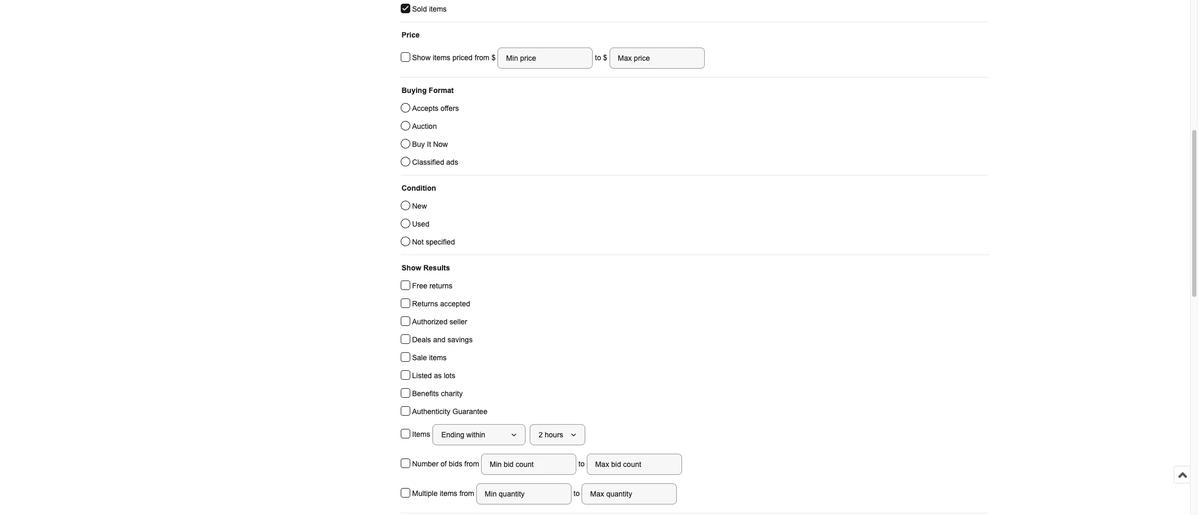 Task type: locate. For each thing, give the bounding box(es) containing it.
2 $ from the left
[[604, 53, 608, 62]]

1 vertical spatial show
[[402, 264, 422, 272]]

1 $ from the left
[[492, 53, 498, 62]]

Enter maximum price range value, $ text field
[[610, 48, 705, 69]]

from right bids
[[465, 460, 479, 469]]

0 horizontal spatial $
[[492, 53, 498, 62]]

items for show
[[433, 53, 451, 62]]

items for sold
[[429, 5, 447, 13]]

1 vertical spatial from
[[465, 460, 479, 469]]

show
[[412, 53, 431, 62], [402, 264, 422, 272]]

benefits charity
[[412, 390, 463, 398]]

show items priced from
[[412, 53, 492, 62]]

number of bids from
[[412, 460, 482, 469]]

returns
[[430, 282, 453, 290]]

1 vertical spatial to
[[577, 460, 587, 469]]

number
[[412, 460, 439, 469]]

1 horizontal spatial $
[[604, 53, 608, 62]]

items left priced
[[433, 53, 451, 62]]

savings
[[448, 336, 473, 344]]

to $
[[593, 53, 610, 62]]

$ left enter maximum price range value, $ text field
[[604, 53, 608, 62]]

from for bids
[[465, 460, 479, 469]]

returns
[[412, 300, 438, 308]]

$ right priced
[[492, 53, 498, 62]]

not
[[412, 238, 424, 247]]

Enter Maximum Quantity text field
[[582, 484, 677, 505]]

priced
[[453, 53, 473, 62]]

now
[[433, 140, 448, 149]]

format
[[429, 86, 454, 95]]

deals
[[412, 336, 431, 344]]

guarantee
[[453, 408, 488, 416]]

items up as
[[429, 354, 447, 362]]

Enter minimum price range value, $ text field
[[498, 48, 593, 69]]

show for show results
[[402, 264, 422, 272]]

items right sold at the top left of page
[[429, 5, 447, 13]]

items
[[429, 5, 447, 13], [433, 53, 451, 62], [429, 354, 447, 362], [440, 490, 458, 498]]

listed as lots
[[412, 372, 456, 380]]

from for priced
[[475, 53, 490, 62]]

0 vertical spatial from
[[475, 53, 490, 62]]

0 vertical spatial to
[[595, 53, 601, 62]]

0 vertical spatial show
[[412, 53, 431, 62]]

listed
[[412, 372, 432, 380]]

free returns
[[412, 282, 453, 290]]

show for show items priced from
[[412, 53, 431, 62]]

classified
[[412, 158, 444, 167]]

show up free at the bottom left of page
[[402, 264, 422, 272]]

specified
[[426, 238, 455, 247]]

items right multiple
[[440, 490, 458, 498]]

to for number of bids from
[[577, 460, 587, 469]]

sale items
[[412, 354, 447, 362]]

from down bids
[[460, 490, 475, 498]]

multiple items from
[[412, 490, 477, 498]]

accepted
[[440, 300, 470, 308]]

from right priced
[[475, 53, 490, 62]]

charity
[[441, 390, 463, 398]]

authorized
[[412, 318, 448, 326]]

auction
[[412, 122, 437, 131]]

items for sale
[[429, 354, 447, 362]]

$
[[492, 53, 498, 62], [604, 53, 608, 62]]

not specified
[[412, 238, 455, 247]]

sold
[[412, 5, 427, 13]]

2 vertical spatial to
[[572, 490, 582, 498]]

benefits
[[412, 390, 439, 398]]

used
[[412, 220, 430, 229]]

to
[[595, 53, 601, 62], [577, 460, 587, 469], [572, 490, 582, 498]]

buying
[[402, 86, 427, 95]]

show down price
[[412, 53, 431, 62]]

from
[[475, 53, 490, 62], [465, 460, 479, 469], [460, 490, 475, 498]]



Task type: describe. For each thing, give the bounding box(es) containing it.
bids
[[449, 460, 463, 469]]

ads
[[447, 158, 458, 167]]

items
[[412, 430, 433, 439]]

of
[[441, 460, 447, 469]]

lots
[[444, 372, 456, 380]]

new
[[412, 202, 427, 211]]

condition
[[402, 184, 436, 193]]

results
[[424, 264, 450, 272]]

authorized seller
[[412, 318, 468, 326]]

buy
[[412, 140, 425, 149]]

2 vertical spatial from
[[460, 490, 475, 498]]

buy it now
[[412, 140, 448, 149]]

classified ads
[[412, 158, 458, 167]]

accepts
[[412, 104, 439, 113]]

free
[[412, 282, 428, 290]]

Enter maximum number of bids text field
[[587, 454, 682, 476]]

buying format
[[402, 86, 454, 95]]

sold items
[[412, 5, 447, 13]]

it
[[427, 140, 431, 149]]

price
[[402, 31, 420, 39]]

Enter minimum number of bids text field
[[482, 454, 577, 476]]

items for multiple
[[440, 490, 458, 498]]

accepts offers
[[412, 104, 459, 113]]

show results
[[402, 264, 450, 272]]

multiple
[[412, 490, 438, 498]]

as
[[434, 372, 442, 380]]

sale
[[412, 354, 427, 362]]

returns accepted
[[412, 300, 470, 308]]

to for multiple items from
[[572, 490, 582, 498]]

authenticity
[[412, 408, 451, 416]]

seller
[[450, 318, 468, 326]]

deals and savings
[[412, 336, 473, 344]]

offers
[[441, 104, 459, 113]]

Enter minimum quantity text field
[[477, 484, 572, 505]]

and
[[433, 336, 446, 344]]

authenticity guarantee
[[412, 408, 488, 416]]



Task type: vqa. For each thing, say whether or not it's contained in the screenshot.
Sale Items
yes



